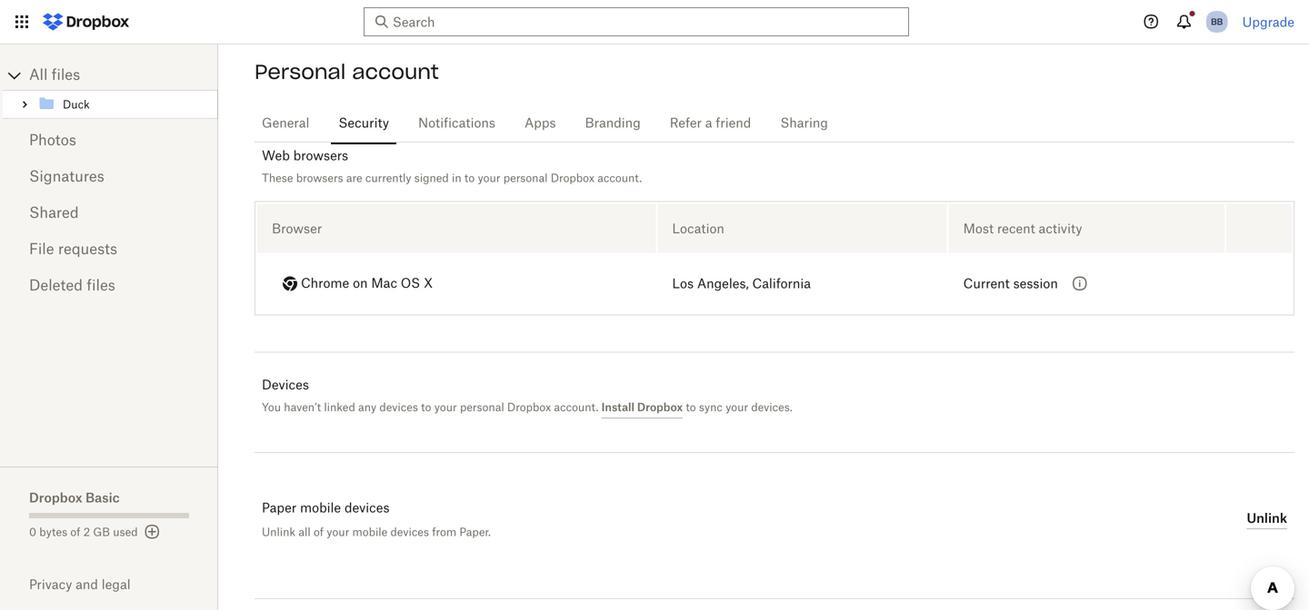 Task type: describe. For each thing, give the bounding box(es) containing it.
file
[[29, 243, 54, 257]]

photos link
[[29, 123, 189, 159]]

unlink for unlink
[[1247, 511, 1287, 527]]

used
[[113, 528, 138, 539]]

you
[[262, 401, 281, 415]]

dropbox inside web browsers these browsers are currently signed in to your personal dropbox account.
[[551, 171, 595, 185]]

california
[[752, 278, 811, 291]]

recent
[[997, 221, 1035, 236]]

all
[[299, 526, 311, 540]]

dropbox logo - go to the homepage image
[[36, 7, 135, 36]]

legal
[[102, 577, 131, 593]]

install dropbox link
[[602, 401, 683, 419]]

files for all files
[[52, 68, 80, 83]]

web
[[262, 148, 290, 163]]

all files
[[29, 68, 80, 83]]

unlink all of your mobile devices from paper.
[[262, 526, 491, 540]]

tab list containing general
[[255, 99, 1295, 145]]

current session
[[963, 278, 1058, 291]]

0 horizontal spatial mobile
[[300, 503, 341, 516]]

session
[[1013, 278, 1058, 291]]

your right any
[[434, 401, 457, 415]]

location
[[672, 221, 725, 236]]

web browsers these browsers are currently signed in to your personal dropbox account.
[[262, 148, 642, 185]]

x
[[424, 278, 433, 291]]

photos
[[29, 134, 76, 148]]

these
[[262, 171, 293, 185]]

to inside web browsers these browsers are currently signed in to your personal dropbox account.
[[465, 171, 475, 185]]

dropbox basic
[[29, 491, 120, 506]]

current
[[963, 278, 1010, 291]]

sharing tab
[[773, 102, 835, 145]]

bb
[[1211, 16, 1223, 27]]

los
[[672, 278, 694, 291]]

browser
[[272, 221, 322, 236]]

personal account
[[255, 59, 439, 85]]

sharing
[[780, 117, 828, 130]]

signed
[[414, 171, 449, 185]]

get more space image
[[141, 522, 163, 544]]

2
[[83, 528, 90, 539]]

your right sync at the right bottom
[[726, 401, 748, 415]]

currently
[[365, 171, 411, 185]]

devices
[[262, 377, 309, 393]]

unlink button
[[1247, 508, 1287, 530]]

dropbox right install
[[637, 401, 683, 415]]

upgrade link
[[1243, 14, 1295, 30]]

most
[[963, 221, 994, 236]]

los angeles, california
[[672, 278, 811, 291]]

refer a friend
[[670, 117, 751, 130]]

devices for devices
[[380, 401, 418, 415]]

haven't
[[284, 401, 321, 415]]

account. inside devices you haven't linked any devices to your personal dropbox account. install dropbox to sync your devices.
[[554, 401, 599, 415]]

0 bytes of 2 gb used
[[29, 528, 138, 539]]

dropbox left install
[[507, 401, 551, 415]]

privacy
[[29, 577, 72, 593]]

1 vertical spatial mobile
[[352, 526, 388, 540]]

signatures
[[29, 170, 104, 185]]

end session element
[[1226, 204, 1292, 253]]

are
[[346, 171, 362, 185]]

personal inside devices you haven't linked any devices to your personal dropbox account. install dropbox to sync your devices.
[[460, 401, 504, 415]]

unlink for unlink all of your mobile devices from paper.
[[262, 526, 296, 540]]

file requests
[[29, 243, 117, 257]]

duck
[[63, 100, 90, 111]]

on
[[353, 278, 368, 291]]

security tab
[[331, 102, 396, 145]]

branding
[[585, 117, 641, 130]]

upgrade
[[1243, 14, 1295, 30]]

deleted files
[[29, 279, 115, 294]]

privacy and legal link
[[29, 577, 218, 593]]



Task type: locate. For each thing, give the bounding box(es) containing it.
deleted
[[29, 279, 83, 294]]

install
[[602, 401, 635, 415]]

0
[[29, 528, 36, 539]]

1 horizontal spatial unlink
[[1247, 511, 1287, 527]]

Search text field
[[393, 12, 875, 32]]

bytes
[[39, 528, 67, 539]]

of right all
[[314, 526, 324, 540]]

files for deleted files
[[87, 279, 115, 294]]

apps
[[525, 117, 556, 130]]

dropbox down apps tab
[[551, 171, 595, 185]]

general tab
[[255, 102, 317, 145]]

browsers
[[293, 148, 348, 163], [296, 171, 343, 185]]

mobile down the paper mobile devices
[[352, 526, 388, 540]]

duck link
[[37, 94, 215, 115]]

0 vertical spatial devices
[[380, 401, 418, 415]]

any
[[358, 401, 377, 415]]

most recent activity
[[963, 221, 1082, 236]]

chrome
[[301, 278, 349, 291]]

refer
[[670, 117, 702, 130]]

os
[[401, 278, 420, 291]]

of for 2
[[70, 528, 80, 539]]

devices for unlink
[[390, 526, 429, 540]]

mac
[[371, 278, 397, 291]]

tab list
[[255, 99, 1295, 145]]

general
[[262, 117, 309, 130]]

of left 2
[[70, 528, 80, 539]]

mobile
[[300, 503, 341, 516], [352, 526, 388, 540]]

1 vertical spatial account.
[[554, 401, 599, 415]]

devices left from
[[390, 526, 429, 540]]

of
[[314, 526, 324, 540], [70, 528, 80, 539]]

friend
[[716, 117, 751, 130]]

1 horizontal spatial of
[[314, 526, 324, 540]]

0 vertical spatial account.
[[598, 171, 642, 185]]

account
[[352, 59, 439, 85]]

deleted files link
[[29, 268, 189, 305]]

personal
[[255, 59, 346, 85]]

devices inside devices you haven't linked any devices to your personal dropbox account. install dropbox to sync your devices.
[[380, 401, 418, 415]]

0 vertical spatial personal
[[503, 171, 548, 185]]

shared link
[[29, 195, 189, 232]]

files inside tree
[[52, 68, 80, 83]]

1 vertical spatial personal
[[460, 401, 504, 415]]

to
[[465, 171, 475, 185], [421, 401, 431, 415], [686, 401, 696, 415]]

your inside web browsers these browsers are currently signed in to your personal dropbox account.
[[478, 171, 500, 185]]

notifications
[[418, 117, 495, 130]]

your right in
[[478, 171, 500, 185]]

account. down the branding tab
[[598, 171, 642, 185]]

0 vertical spatial files
[[52, 68, 80, 83]]

account. inside web browsers these browsers are currently signed in to your personal dropbox account.
[[598, 171, 642, 185]]

1 horizontal spatial to
[[465, 171, 475, 185]]

devices up unlink all of your mobile devices from paper.
[[345, 503, 390, 516]]

0 vertical spatial mobile
[[300, 503, 341, 516]]

files down file requests link
[[87, 279, 115, 294]]

account. left install
[[554, 401, 599, 415]]

files right "all"
[[52, 68, 80, 83]]

browsers up are
[[293, 148, 348, 163]]

security
[[339, 117, 389, 130]]

requests
[[58, 243, 117, 257]]

dropbox
[[551, 171, 595, 185], [507, 401, 551, 415], [637, 401, 683, 415], [29, 491, 82, 506]]

1 horizontal spatial mobile
[[352, 526, 388, 540]]

linked
[[324, 401, 355, 415]]

mobile up all
[[300, 503, 341, 516]]

paper.
[[459, 526, 491, 540]]

from
[[432, 526, 456, 540]]

global header element
[[0, 0, 1309, 45]]

paper mobile devices
[[262, 503, 390, 516]]

shared
[[29, 206, 79, 221]]

activity
[[1039, 221, 1082, 236]]

of for your
[[314, 526, 324, 540]]

and
[[76, 577, 98, 593]]

in
[[452, 171, 462, 185]]

devices you haven't linked any devices to your personal dropbox account. install dropbox to sync your devices.
[[262, 377, 793, 415]]

all files link
[[29, 61, 218, 90]]

apps tab
[[517, 102, 563, 145]]

1 vertical spatial files
[[87, 279, 115, 294]]

1 horizontal spatial files
[[87, 279, 115, 294]]

file requests link
[[29, 232, 189, 268]]

a
[[705, 117, 712, 130]]

angeles,
[[697, 278, 749, 291]]

to right in
[[465, 171, 475, 185]]

0 vertical spatial browsers
[[293, 148, 348, 163]]

notifications tab
[[411, 102, 503, 145]]

devices right any
[[380, 401, 418, 415]]

1 vertical spatial browsers
[[296, 171, 343, 185]]

all files tree
[[3, 61, 218, 119]]

your down the paper mobile devices
[[327, 526, 349, 540]]

2 vertical spatial devices
[[390, 526, 429, 540]]

unlink
[[1247, 511, 1287, 527], [262, 526, 296, 540]]

to right any
[[421, 401, 431, 415]]

files
[[52, 68, 80, 83], [87, 279, 115, 294]]

to left sync at the right bottom
[[686, 401, 696, 415]]

0 horizontal spatial files
[[52, 68, 80, 83]]

dropbox up bytes
[[29, 491, 82, 506]]

refer a friend tab
[[663, 102, 759, 145]]

your
[[478, 171, 500, 185], [434, 401, 457, 415], [726, 401, 748, 415], [327, 526, 349, 540]]

personal
[[503, 171, 548, 185], [460, 401, 504, 415]]

account.
[[598, 171, 642, 185], [554, 401, 599, 415]]

personal inside web browsers these browsers are currently signed in to your personal dropbox account.
[[503, 171, 548, 185]]

0 horizontal spatial to
[[421, 401, 431, 415]]

sync
[[699, 401, 723, 415]]

paper
[[262, 503, 297, 516]]

bb button
[[1203, 7, 1232, 36]]

0 horizontal spatial of
[[70, 528, 80, 539]]

devices.
[[751, 401, 793, 415]]

privacy and legal
[[29, 577, 131, 593]]

chrome on mac os x
[[301, 278, 433, 291]]

devices
[[380, 401, 418, 415], [345, 503, 390, 516], [390, 526, 429, 540]]

2 horizontal spatial to
[[686, 401, 696, 415]]

0 horizontal spatial unlink
[[262, 526, 296, 540]]

all
[[29, 68, 48, 83]]

gb
[[93, 528, 110, 539]]

basic
[[85, 491, 120, 506]]

browsers left are
[[296, 171, 343, 185]]

1 vertical spatial devices
[[345, 503, 390, 516]]

signatures link
[[29, 159, 189, 195]]

branding tab
[[578, 102, 648, 145]]



Task type: vqa. For each thing, say whether or not it's contained in the screenshot.
FILE on the left top of the page
yes



